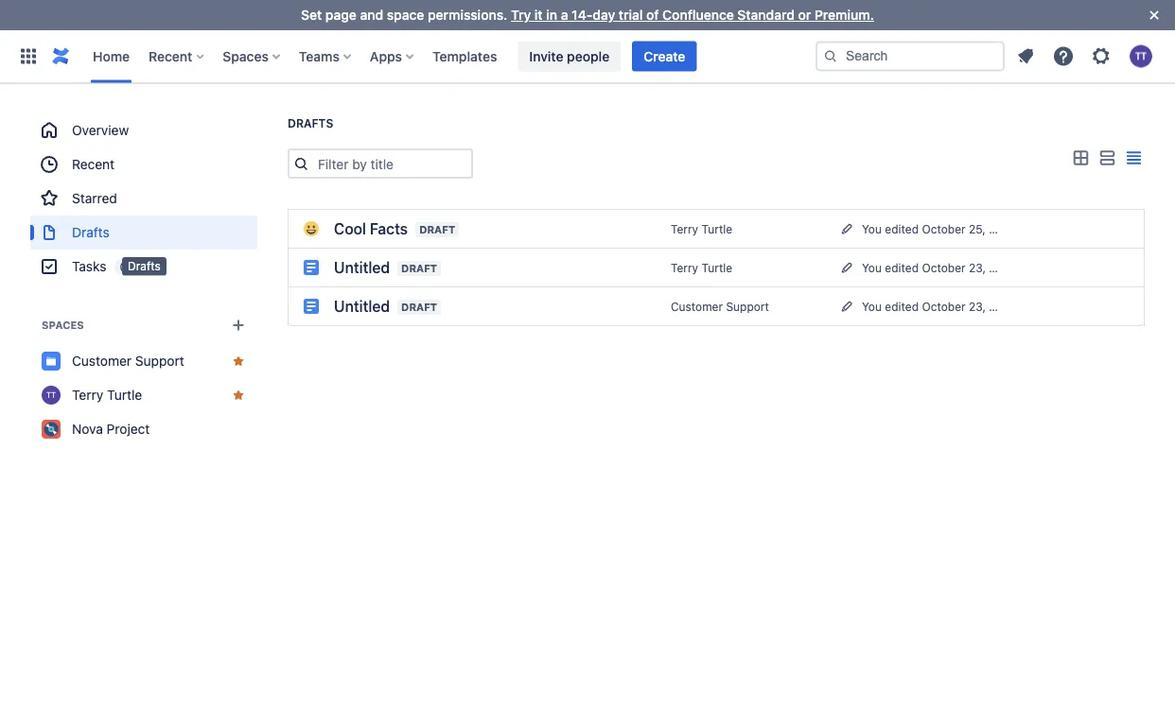 Task type: vqa. For each thing, say whether or not it's contained in the screenshot.
Recipient
no



Task type: locate. For each thing, give the bounding box(es) containing it.
1 vertical spatial october
[[922, 261, 966, 274]]

2 vertical spatial october
[[922, 300, 966, 313]]

page image down :grinning: icon
[[304, 260, 319, 275]]

0 vertical spatial terry
[[671, 223, 698, 236]]

you
[[862, 222, 882, 236], [862, 261, 882, 274], [862, 300, 882, 313]]

tasks
[[72, 259, 106, 274]]

1 vertical spatial customer
[[72, 353, 132, 369]]

page image right create a space image
[[304, 299, 319, 314]]

2 you edited october 23, 2023 from the top
[[862, 300, 1017, 313]]

2 vertical spatial you
[[862, 300, 882, 313]]

unstar this space image
[[231, 354, 246, 369], [231, 388, 246, 403]]

0 vertical spatial drafts
[[288, 117, 333, 130]]

notification icon image
[[1014, 45, 1037, 68]]

1 vertical spatial turtle
[[702, 261, 732, 275]]

customer
[[671, 300, 723, 313], [72, 353, 132, 369]]

2 2023 from the top
[[989, 261, 1017, 274]]

or
[[798, 7, 811, 23]]

0 vertical spatial page image
[[304, 260, 319, 275]]

space
[[387, 7, 424, 23]]

2 vertical spatial terry turtle
[[72, 387, 142, 403]]

2 page image from the top
[[304, 299, 319, 314]]

banner
[[0, 30, 1175, 83]]

2 edited from the top
[[885, 261, 919, 274]]

terry
[[671, 223, 698, 236], [671, 261, 698, 275], [72, 387, 103, 403]]

invite people button
[[518, 41, 621, 71]]

invite
[[529, 48, 563, 64]]

untitled for terry turtle
[[334, 259, 390, 277]]

cool
[[334, 220, 366, 238]]

turtle
[[702, 223, 732, 236], [702, 261, 732, 275], [107, 387, 142, 403]]

1 vertical spatial recent
[[72, 157, 115, 172]]

1 page image from the top
[[304, 260, 319, 275]]

2 vertical spatial terry turtle link
[[30, 378, 257, 413]]

1 vertical spatial support
[[135, 353, 184, 369]]

2 vertical spatial turtle
[[107, 387, 142, 403]]

0 vertical spatial spaces
[[223, 48, 269, 64]]

1 vertical spatial 23,
[[969, 300, 986, 313]]

2 untitled from the top
[[334, 298, 390, 316]]

home
[[93, 48, 130, 64]]

1 vertical spatial spaces
[[42, 319, 84, 332]]

draft
[[419, 224, 455, 236], [401, 263, 437, 275], [401, 301, 437, 314]]

2 you from the top
[[862, 261, 882, 274]]

recent right home
[[149, 48, 192, 64]]

0 horizontal spatial recent
[[72, 157, 115, 172]]

you edited october 23, 2023
[[862, 261, 1017, 274], [862, 300, 1017, 313]]

create link
[[632, 41, 697, 71]]

0 vertical spatial terry turtle link
[[671, 223, 732, 236]]

you edited october 25, 2023
[[862, 222, 1017, 236]]

edited for cool facts terry turtle link
[[885, 222, 919, 236]]

you edited october 23, 2023 for turtle
[[862, 261, 1017, 274]]

1 vertical spatial customer support
[[72, 353, 184, 369]]

settings icon image
[[1090, 45, 1113, 68]]

set page and space permissions. try it in a 14-day trial of confluence standard or premium.
[[301, 7, 874, 23]]

people
[[567, 48, 610, 64]]

support
[[726, 300, 769, 313], [135, 353, 184, 369]]

2023 for terry turtle link corresponding to untitled
[[989, 261, 1017, 274]]

3 edited from the top
[[885, 300, 919, 313]]

0 horizontal spatial drafts
[[72, 225, 109, 240]]

customer support
[[671, 300, 769, 313], [72, 353, 184, 369]]

1 you from the top
[[862, 222, 882, 236]]

0 vertical spatial customer support
[[671, 300, 769, 313]]

23,
[[969, 261, 986, 274], [969, 300, 986, 313]]

2 vertical spatial drafts
[[128, 260, 161, 273]]

1 2023 from the top
[[989, 222, 1017, 236]]

help icon image
[[1052, 45, 1075, 68]]

templates link
[[427, 41, 503, 71]]

terry turtle link
[[671, 223, 732, 236], [671, 261, 732, 275], [30, 378, 257, 413]]

recent up 'starred'
[[72, 157, 115, 172]]

starred
[[72, 191, 117, 206]]

1 you edited october 23, 2023 from the top
[[862, 261, 1017, 274]]

0 horizontal spatial spaces
[[42, 319, 84, 332]]

1 vertical spatial untitled
[[334, 298, 390, 316]]

1 vertical spatial drafts
[[72, 225, 109, 240]]

2023
[[989, 222, 1017, 236], [989, 261, 1017, 274], [989, 300, 1017, 313]]

try it in a 14-day trial of confluence standard or premium. link
[[511, 7, 874, 23]]

spaces down 'tasks'
[[42, 319, 84, 332]]

standard
[[737, 7, 795, 23]]

1 october from the top
[[922, 222, 966, 236]]

1 vertical spatial customer support link
[[30, 344, 257, 378]]

group
[[30, 114, 257, 284]]

group containing overview
[[30, 114, 257, 284]]

untitled
[[334, 259, 390, 277], [334, 298, 390, 316]]

0 vertical spatial draft
[[419, 224, 455, 236]]

1 edited from the top
[[885, 222, 919, 236]]

list image
[[1096, 147, 1118, 170]]

1 horizontal spatial customer support
[[671, 300, 769, 313]]

turtle for untitled
[[702, 261, 732, 275]]

october
[[922, 222, 966, 236], [922, 261, 966, 274], [922, 300, 966, 313]]

:grinning: image
[[304, 221, 319, 237]]

2 vertical spatial edited
[[885, 300, 919, 313]]

0 vertical spatial october
[[922, 222, 966, 236]]

1 vertical spatial 2023
[[989, 261, 1017, 274]]

0 vertical spatial terry turtle
[[671, 223, 732, 236]]

0 vertical spatial you edited october 23, 2023
[[862, 261, 1017, 274]]

0 vertical spatial recent
[[149, 48, 192, 64]]

1 horizontal spatial recent
[[149, 48, 192, 64]]

1 untitled from the top
[[334, 259, 390, 277]]

spaces right the recent dropdown button
[[223, 48, 269, 64]]

recent
[[149, 48, 192, 64], [72, 157, 115, 172]]

overview
[[72, 123, 129, 138]]

page image for terry turtle
[[304, 260, 319, 275]]

appswitcher icon image
[[17, 45, 40, 68]]

templates
[[432, 48, 497, 64]]

1 vertical spatial page image
[[304, 299, 319, 314]]

2 unstar this space image from the top
[[231, 388, 246, 403]]

terry turtle for cool facts
[[671, 223, 732, 236]]

1 vertical spatial terry turtle
[[671, 261, 732, 275]]

0 vertical spatial turtle
[[702, 223, 732, 236]]

1 vertical spatial draft
[[401, 263, 437, 275]]

1 vertical spatial edited
[[885, 261, 919, 274]]

2 october from the top
[[922, 261, 966, 274]]

terry for cool facts
[[671, 223, 698, 236]]

1 vertical spatial terry turtle link
[[671, 261, 732, 275]]

close image
[[1143, 4, 1166, 26]]

drafts up 'tasks'
[[72, 225, 109, 240]]

create a space image
[[227, 314, 250, 337]]

3 you from the top
[[862, 300, 882, 313]]

unstar this space image inside terry turtle link
[[231, 388, 246, 403]]

0 vertical spatial 2023
[[989, 222, 1017, 236]]

teams
[[299, 48, 340, 64]]

0 vertical spatial support
[[726, 300, 769, 313]]

1 horizontal spatial customer
[[671, 300, 723, 313]]

1 vertical spatial terry
[[671, 261, 698, 275]]

page image
[[304, 260, 319, 275], [304, 299, 319, 314]]

2 horizontal spatial drafts
[[288, 117, 333, 130]]

terry for untitled
[[671, 261, 698, 275]]

1 23, from the top
[[969, 261, 986, 274]]

compact list image
[[1122, 147, 1145, 170]]

search image
[[823, 49, 838, 64]]

1 vertical spatial you edited october 23, 2023
[[862, 300, 1017, 313]]

0 vertical spatial 23,
[[969, 261, 986, 274]]

drafts right 0 on the top left
[[128, 260, 161, 273]]

edited
[[885, 222, 919, 236], [885, 261, 919, 274], [885, 300, 919, 313]]

your profile and preferences image
[[1130, 45, 1152, 68]]

1 vertical spatial you
[[862, 261, 882, 274]]

2 vertical spatial 2023
[[989, 300, 1017, 313]]

2 23, from the top
[[969, 300, 986, 313]]

25,
[[969, 222, 986, 236]]

2023 for cool facts terry turtle link
[[989, 222, 1017, 236]]

1 horizontal spatial spaces
[[223, 48, 269, 64]]

confluence image
[[49, 45, 72, 68], [49, 45, 72, 68]]

0 horizontal spatial customer support
[[72, 353, 184, 369]]

0 vertical spatial unstar this space image
[[231, 354, 246, 369]]

drafts down teams
[[288, 117, 333, 130]]

terry turtle
[[671, 223, 732, 236], [671, 261, 732, 275], [72, 387, 142, 403]]

1 unstar this space image from the top
[[231, 354, 246, 369]]

14-
[[572, 7, 593, 23]]

it
[[534, 7, 543, 23]]

2 vertical spatial terry
[[72, 387, 103, 403]]

0 vertical spatial edited
[[885, 222, 919, 236]]

1 vertical spatial unstar this space image
[[231, 388, 246, 403]]

teams button
[[293, 41, 358, 71]]

spaces
[[223, 48, 269, 64], [42, 319, 84, 332]]

customer support link
[[671, 300, 769, 313], [30, 344, 257, 378]]

1 horizontal spatial support
[[726, 300, 769, 313]]

0 vertical spatial untitled
[[334, 259, 390, 277]]

0 vertical spatial customer support link
[[671, 300, 769, 313]]

0 horizontal spatial support
[[135, 353, 184, 369]]

0 vertical spatial you
[[862, 222, 882, 236]]

terry turtle link for cool facts
[[671, 223, 732, 236]]

drafts
[[288, 117, 333, 130], [72, 225, 109, 240], [128, 260, 161, 273]]



Task type: describe. For each thing, give the bounding box(es) containing it.
home link
[[87, 41, 135, 71]]

overview link
[[30, 114, 257, 148]]

spaces button
[[217, 41, 287, 71]]

turtle for cool facts
[[702, 223, 732, 236]]

3 2023 from the top
[[989, 300, 1017, 313]]

confluence
[[662, 7, 734, 23]]

cool facts
[[334, 220, 408, 238]]

invite people
[[529, 48, 610, 64]]

recent button
[[143, 41, 211, 71]]

edited for terry turtle link corresponding to untitled
[[885, 261, 919, 274]]

permissions.
[[428, 7, 507, 23]]

of
[[646, 7, 659, 23]]

and
[[360, 7, 383, 23]]

you for cool facts terry turtle link
[[862, 222, 882, 236]]

terry turtle for untitled
[[671, 261, 732, 275]]

a
[[561, 7, 568, 23]]

page image for customer support
[[304, 299, 319, 314]]

you for terry turtle link corresponding to untitled
[[862, 261, 882, 274]]

0 horizontal spatial customer
[[72, 353, 132, 369]]

apps button
[[364, 41, 421, 71]]

Filter by title field
[[312, 150, 471, 177]]

day
[[593, 7, 615, 23]]

drafts link
[[30, 216, 257, 250]]

global element
[[11, 30, 812, 83]]

Search field
[[816, 41, 1005, 71]]

nova
[[72, 421, 103, 437]]

nova project link
[[30, 413, 257, 447]]

page
[[325, 7, 357, 23]]

unstar this space image for terry turtle
[[231, 388, 246, 403]]

3 october from the top
[[922, 300, 966, 313]]

terry turtle link for untitled
[[671, 261, 732, 275]]

23, for terry turtle
[[969, 261, 986, 274]]

1 horizontal spatial drafts
[[128, 260, 161, 273]]

0 horizontal spatial customer support link
[[30, 344, 257, 378]]

you edited october 23, 2023 for support
[[862, 300, 1017, 313]]

facts
[[370, 220, 408, 238]]

:grinning: image
[[304, 221, 319, 237]]

trial
[[619, 7, 643, 23]]

0
[[120, 260, 127, 273]]

recent inside dropdown button
[[149, 48, 192, 64]]

cards image
[[1069, 147, 1092, 170]]

23, for customer support
[[969, 300, 986, 313]]

october for cool facts terry turtle link
[[922, 222, 966, 236]]

spaces inside spaces popup button
[[223, 48, 269, 64]]

apps
[[370, 48, 402, 64]]

2 vertical spatial draft
[[401, 301, 437, 314]]

1 horizontal spatial customer support link
[[671, 300, 769, 313]]

in
[[546, 7, 557, 23]]

set
[[301, 7, 322, 23]]

0 vertical spatial customer
[[671, 300, 723, 313]]

starred link
[[30, 182, 257, 216]]

create
[[644, 48, 685, 64]]

untitled for customer support
[[334, 298, 390, 316]]

project
[[107, 421, 150, 437]]

october for terry turtle link corresponding to untitled
[[922, 261, 966, 274]]

recent link
[[30, 148, 257, 182]]

nova project
[[72, 421, 150, 437]]

premium.
[[815, 7, 874, 23]]

banner containing home
[[0, 30, 1175, 83]]

try
[[511, 7, 531, 23]]

unstar this space image for customer support
[[231, 354, 246, 369]]



